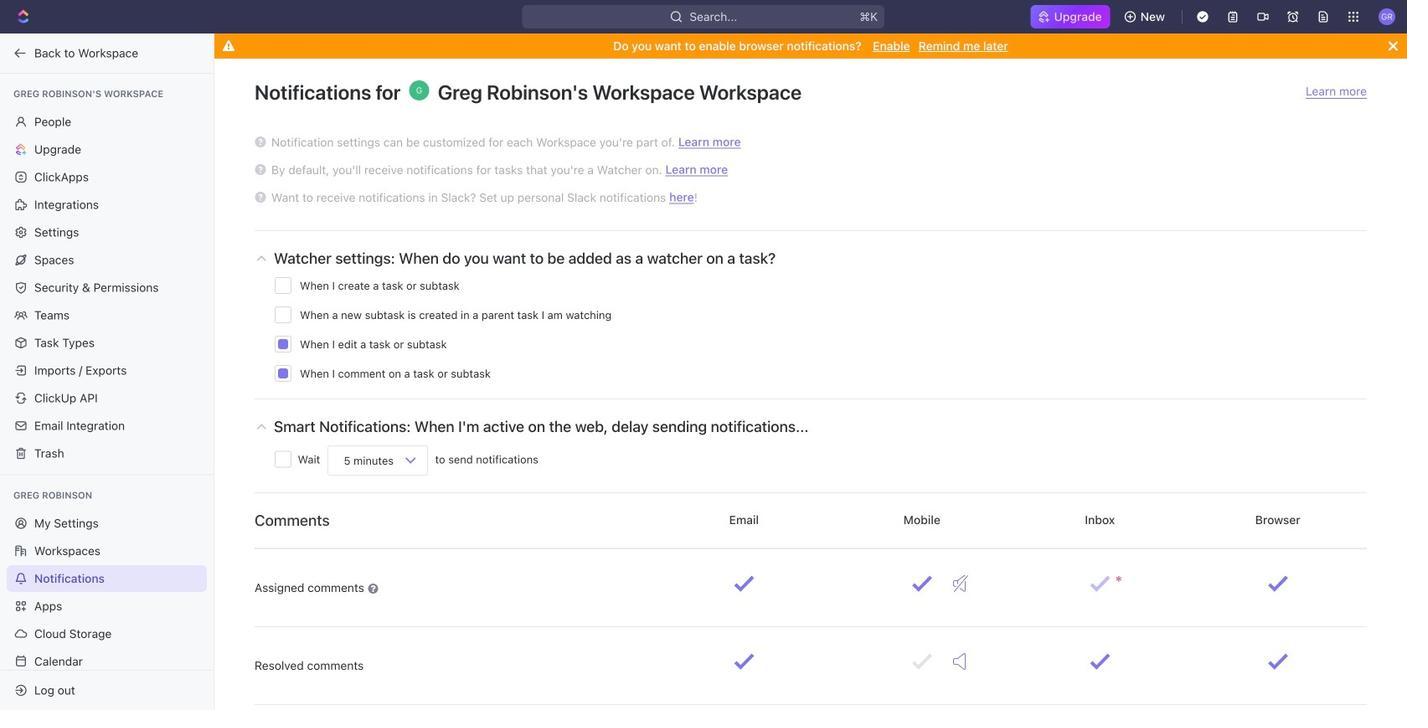Task type: vqa. For each thing, say whether or not it's contained in the screenshot.
onboarding checklist button element
no



Task type: describe. For each thing, give the bounding box(es) containing it.
off image
[[953, 576, 968, 592]]



Task type: locate. For each thing, give the bounding box(es) containing it.
on image
[[953, 653, 966, 670]]



